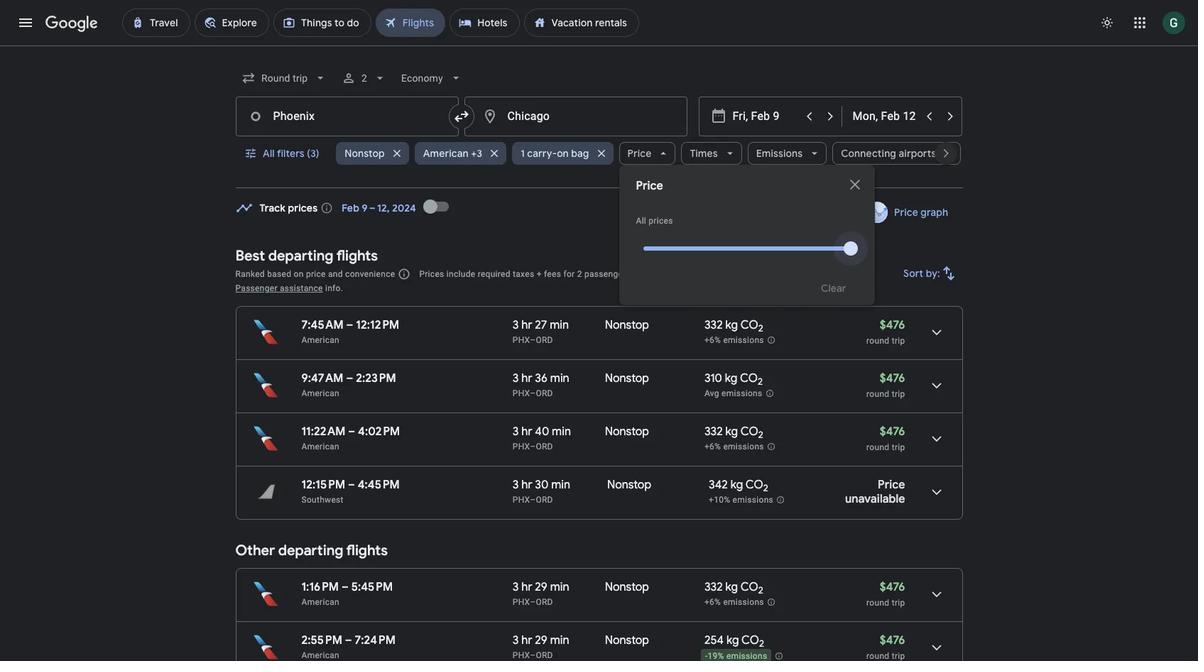 Task type: locate. For each thing, give the bounding box(es) containing it.
on left bag
[[557, 147, 569, 160]]

4 $476 from the top
[[880, 580, 905, 594]]

3 trip from the top
[[892, 442, 905, 452]]

0 vertical spatial +6%
[[704, 335, 721, 345]]

476 us dollars text field left flight details. leaves phoenix sky harbor international airport at 7:45 am on friday, february 9 and arrives at o'hare international airport at 12:12 pm on friday, february 9. icon
[[880, 318, 905, 332]]

ord inside '3 hr 27 min phx – ord'
[[536, 335, 553, 345]]

1
[[521, 147, 525, 160]]

3 332 kg co 2 from the top
[[704, 580, 763, 597]]

phx for 4:45 pm
[[513, 495, 530, 505]]

+6% up 342
[[704, 442, 721, 452]]

332 up 310
[[704, 318, 723, 332]]

price
[[627, 147, 651, 160], [636, 179, 663, 193], [894, 206, 918, 219], [878, 478, 905, 492]]

+6% emissions for 310
[[704, 335, 764, 345]]

+6% up 310
[[704, 335, 721, 345]]

2 inside 310 kg co 2
[[758, 376, 763, 388]]

254
[[704, 633, 724, 648]]

4 round from the top
[[866, 598, 889, 608]]

prices left learn more about tracked prices image
[[288, 202, 318, 214]]

4 phx from the top
[[513, 495, 530, 505]]

0 horizontal spatial on
[[294, 269, 304, 279]]

american down departure time: 11:22 am. text field
[[301, 442, 339, 452]]

flights up 5:45 pm
[[346, 542, 388, 560]]

476 US dollars text field
[[880, 633, 905, 648]]

3 ord from the top
[[536, 442, 553, 452]]

nonstop for 4:02 pm
[[605, 425, 649, 439]]

ranked based on price and convenience
[[235, 269, 395, 279]]

emissions down 342 kg co 2 in the right bottom of the page
[[733, 495, 773, 505]]

2 ord from the top
[[536, 388, 553, 398]]

3
[[513, 318, 519, 332], [513, 371, 519, 386], [513, 425, 519, 439], [513, 478, 519, 492], [513, 580, 519, 594], [513, 633, 519, 648]]

american inside 11:22 am – 4:02 pm american
[[301, 442, 339, 452]]

emissions up 310 kg co 2
[[723, 335, 764, 345]]

price right bag
[[627, 147, 651, 160]]

332 kg co 2 for 254
[[704, 580, 763, 597]]

nonstop inside popup button
[[345, 147, 385, 160]]

emissions button
[[748, 136, 827, 170]]

trip left flight details. leaves phoenix sky harbor international airport at 9:47 am on friday, february 9 and arrives at o'hare international airport at 2:23 pm on friday, february 9. icon at the bottom of the page
[[892, 389, 905, 399]]

nonstop for 12:12 pm
[[605, 318, 649, 332]]

36
[[535, 371, 548, 386]]

5:45 pm
[[351, 580, 393, 594]]

0 vertical spatial prices
[[288, 202, 318, 214]]

1 carry-on bag
[[521, 147, 589, 160]]

476 us dollars text field for 332
[[880, 580, 905, 594]]

2 476 us dollars text field from the top
[[880, 425, 905, 439]]

1 vertical spatial 476 us dollars text field
[[880, 425, 905, 439]]

ord for 7:24 pm
[[536, 650, 553, 660]]

1 phx from the top
[[513, 335, 530, 345]]

all for all filters (3)
[[262, 147, 274, 160]]

2 inside prices include required taxes + fees for 2 passengers. passenger assistance
[[577, 269, 582, 279]]

476 US dollars text field
[[880, 371, 905, 386], [880, 580, 905, 594]]

$476 round trip up $476 text box
[[866, 580, 905, 608]]

co inside 310 kg co 2
[[740, 371, 758, 386]]

– inside 2:55 pm – 7:24 pm american
[[345, 633, 352, 648]]

$476 round trip left flight details. leaves phoenix sky harbor international airport at 11:22 am on friday, february 9 and arrives at o'hare international airport at 4:02 pm on friday, february 9. image
[[866, 425, 905, 452]]

6 ord from the top
[[536, 650, 553, 660]]

$476 for 3 hr 27 min
[[880, 318, 905, 332]]

(3)
[[306, 147, 319, 160]]

1 29 from the top
[[535, 580, 547, 594]]

flights for best departing flights
[[336, 247, 378, 265]]

phx
[[513, 335, 530, 345], [513, 388, 530, 398], [513, 442, 530, 452], [513, 495, 530, 505], [513, 597, 530, 607], [513, 650, 530, 660]]

co up 254 kg co 2
[[740, 580, 758, 594]]

0 vertical spatial 476 us dollars text field
[[880, 371, 905, 386]]

phx inside 3 hr 40 min phx – ord
[[513, 442, 530, 452]]

american down "9:47 am"
[[301, 388, 339, 398]]

0 vertical spatial 3 hr 29 min phx – ord
[[513, 580, 569, 607]]

fees
[[544, 269, 561, 279]]

1 horizontal spatial all
[[636, 216, 646, 226]]

american inside 2:55 pm – 7:24 pm american
[[301, 650, 339, 660]]

2 +6% emissions from the top
[[704, 442, 764, 452]]

hr
[[521, 318, 532, 332], [521, 371, 532, 386], [521, 425, 532, 439], [521, 478, 532, 492], [521, 580, 532, 594], [521, 633, 532, 648]]

2 476 us dollars text field from the top
[[880, 580, 905, 594]]

2 inside 254 kg co 2
[[759, 638, 764, 650]]

$476
[[880, 318, 905, 332], [880, 371, 905, 386], [880, 425, 905, 439], [880, 580, 905, 594], [880, 633, 905, 648]]

emissions up 254 kg co 2
[[723, 597, 764, 607]]

2 trip from the top
[[892, 389, 905, 399]]

– inside 3 hr 30 min phx – ord
[[530, 495, 536, 505]]

kg down avg emissions
[[725, 425, 738, 439]]

round for 3 hr 29 min
[[866, 598, 889, 608]]

co
[[740, 318, 758, 332], [740, 371, 758, 386], [740, 425, 758, 439], [746, 478, 763, 492], [740, 580, 758, 594], [741, 633, 759, 648]]

476 us dollars text field left flight details. leaves phoenix sky harbor international airport at 9:47 am on friday, february 9 and arrives at o'hare international airport at 2:23 pm on friday, february 9. icon at the bottom of the page
[[880, 371, 905, 386]]

kg
[[725, 318, 738, 332], [725, 371, 737, 386], [725, 425, 738, 439], [730, 478, 743, 492], [725, 580, 738, 594], [726, 633, 739, 648]]

3 332 from the top
[[704, 580, 723, 594]]

price down price popup button
[[636, 179, 663, 193]]

1 332 kg co 2 from the top
[[704, 318, 763, 335]]

co for 7:24 pm
[[741, 633, 759, 648]]

loading results progress bar
[[0, 45, 1198, 48]]

2 round from the top
[[866, 389, 889, 399]]

min inside 3 hr 36 min phx – ord
[[550, 371, 569, 386]]

None search field
[[235, 61, 963, 305]]

round left flight details. leaves phoenix sky harbor international airport at 9:47 am on friday, february 9 and arrives at o'hare international airport at 2:23 pm on friday, february 9. icon at the bottom of the page
[[866, 389, 889, 399]]

american left +3 at the top
[[423, 147, 469, 160]]

332 kg co 2
[[704, 318, 763, 335], [704, 425, 763, 441], [704, 580, 763, 597]]

american down 7:45 am text field
[[301, 335, 339, 345]]

476 us dollars text field left flight details. leaves phoenix sky harbor international airport at 11:22 am on friday, february 9 and arrives at o'hare international airport at 4:02 pm on friday, february 9. image
[[880, 425, 905, 439]]

1 hr from the top
[[521, 318, 532, 332]]

phx for 7:24 pm
[[513, 650, 530, 660]]

1 round from the top
[[866, 336, 889, 346]]

nonstop flight. element for 7:24 pm
[[605, 633, 649, 650]]

5 phx from the top
[[513, 597, 530, 607]]

None field
[[235, 65, 333, 91], [395, 65, 468, 91], [235, 65, 333, 91], [395, 65, 468, 91]]

0 vertical spatial 332 kg co 2
[[704, 318, 763, 335]]

ord for 12:12 pm
[[536, 335, 553, 345]]

2 inside 342 kg co 2
[[763, 482, 768, 494]]

1 vertical spatial 332 kg co 2
[[704, 425, 763, 441]]

2 vertical spatial 332
[[704, 580, 723, 594]]

change appearance image
[[1090, 6, 1124, 40]]

hr inside 3 hr 36 min phx – ord
[[521, 371, 532, 386]]

3 hr from the top
[[521, 425, 532, 439]]

332 kg co 2 for 310
[[704, 318, 763, 335]]

1 $476 from the top
[[880, 318, 905, 332]]

6 3 from the top
[[513, 633, 519, 648]]

3 inside '3 hr 27 min phx – ord'
[[513, 318, 519, 332]]

1 horizontal spatial on
[[557, 147, 569, 160]]

all down price popup button
[[636, 216, 646, 226]]

– inside '3 hr 27 min phx – ord'
[[530, 335, 536, 345]]

5 ord from the top
[[536, 597, 553, 607]]

$476 left flight details. leaves phoenix sky harbor international airport at 1:16 pm on friday, february 9 and arrives at o'hare international airport at 5:45 pm on friday, february 9. image
[[880, 580, 905, 594]]

+6% emissions up 310 kg co 2
[[704, 335, 764, 345]]

2
[[361, 72, 367, 84], [577, 269, 582, 279], [758, 323, 763, 335], [758, 376, 763, 388], [758, 429, 763, 441], [763, 482, 768, 494], [758, 585, 763, 597], [759, 638, 764, 650]]

3 +6% from the top
[[704, 597, 721, 607]]

american for 4:02 pm
[[301, 442, 339, 452]]

1 vertical spatial prices
[[649, 216, 673, 226]]

0 vertical spatial 29
[[535, 580, 547, 594]]

avg emissions
[[704, 389, 762, 399]]

american +3 button
[[415, 136, 506, 170]]

co for 12:12 pm
[[740, 318, 758, 332]]

flights up 'convenience'
[[336, 247, 378, 265]]

– inside 3 hr 40 min phx – ord
[[530, 442, 536, 452]]

trip for 3 hr 29 min
[[892, 598, 905, 608]]

0 horizontal spatial all
[[262, 147, 274, 160]]

american down 1:16 pm text box
[[301, 597, 339, 607]]

co inside 254 kg co 2
[[741, 633, 759, 648]]

trip left flight details. leaves phoenix sky harbor international airport at 7:45 am on friday, february 9 and arrives at o'hare international airport at 12:12 pm on friday, february 9. icon
[[892, 336, 905, 346]]

find the best price region
[[235, 190, 963, 236]]

all filters (3)
[[262, 147, 319, 160]]

kg inside 310 kg co 2
[[725, 371, 737, 386]]

6 hr from the top
[[521, 633, 532, 648]]

unavailable
[[845, 492, 905, 506]]

round left flight details. leaves phoenix sky harbor international airport at 7:45 am on friday, february 9 and arrives at o'hare international airport at 12:12 pm on friday, february 9. icon
[[866, 336, 889, 346]]

trip left flight details. leaves phoenix sky harbor international airport at 11:22 am on friday, february 9 and arrives at o'hare international airport at 4:02 pm on friday, february 9. image
[[892, 442, 905, 452]]

3 inside 3 hr 36 min phx – ord
[[513, 371, 519, 386]]

feb
[[342, 202, 359, 214]]

1 476 us dollars text field from the top
[[880, 318, 905, 332]]

0 vertical spatial 332
[[704, 318, 723, 332]]

332 kg co 2 up 254 kg co 2
[[704, 580, 763, 597]]

2 for 2:23 pm
[[758, 376, 763, 388]]

nonstop flight. element for 12:12 pm
[[605, 318, 649, 334]]

all for all prices
[[636, 216, 646, 226]]

0 horizontal spatial prices
[[288, 202, 318, 214]]

29
[[535, 580, 547, 594], [535, 633, 547, 648]]

prices inside find the best price region
[[288, 202, 318, 214]]

1 +6% from the top
[[704, 335, 721, 345]]

2 vertical spatial 332 kg co 2
[[704, 580, 763, 597]]

1 +6% emissions from the top
[[704, 335, 764, 345]]

total duration 3 hr 27 min. element
[[513, 318, 605, 334]]

main content
[[235, 190, 963, 661]]

price graph button
[[857, 200, 960, 225]]

flights
[[336, 247, 378, 265], [346, 542, 388, 560]]

american inside 9:47 am – 2:23 pm american
[[301, 388, 339, 398]]

$476 round trip left flight details. leaves phoenix sky harbor international airport at 7:45 am on friday, february 9 and arrives at o'hare international airport at 12:12 pm on friday, february 9. icon
[[866, 318, 905, 346]]

9:47 am – 2:23 pm american
[[301, 371, 396, 398]]

332
[[704, 318, 723, 332], [704, 425, 723, 439], [704, 580, 723, 594]]

$476 left flight details. leaves phoenix sky harbor international airport at 11:22 am on friday, february 9 and arrives at o'hare international airport at 4:02 pm on friday, february 9. image
[[880, 425, 905, 439]]

1 $476 round trip from the top
[[866, 318, 905, 346]]

2 hr from the top
[[521, 371, 532, 386]]

0 vertical spatial on
[[557, 147, 569, 160]]

prices
[[419, 269, 444, 279]]

2 3 from the top
[[513, 371, 519, 386]]

1 vertical spatial 29
[[535, 633, 547, 648]]

min for 2:23 pm
[[550, 371, 569, 386]]

1 vertical spatial all
[[636, 216, 646, 226]]

3 round from the top
[[866, 442, 889, 452]]

0 vertical spatial departing
[[268, 247, 333, 265]]

– inside 11:22 am – 4:02 pm american
[[348, 425, 355, 439]]

co down avg emissions
[[740, 425, 758, 439]]

2 3 hr 29 min phx – ord from the top
[[513, 633, 569, 660]]

$476 left flight details. leaves phoenix sky harbor international airport at 7:45 am on friday, february 9 and arrives at o'hare international airport at 12:12 pm on friday, february 9. icon
[[880, 318, 905, 332]]

1 total duration 3 hr 29 min. element from the top
[[513, 580, 605, 597]]

3 3 from the top
[[513, 425, 519, 439]]

Arrival time: 12:12 PM. text field
[[356, 318, 399, 332]]

2 +6% from the top
[[704, 442, 721, 452]]

29 for 5:45 pm
[[535, 580, 547, 594]]

kg up '+10% emissions'
[[730, 478, 743, 492]]

departing
[[268, 247, 333, 265], [278, 542, 343, 560]]

3 hr 29 min phx – ord for 7:24 pm
[[513, 633, 569, 660]]

ord
[[536, 335, 553, 345], [536, 388, 553, 398], [536, 442, 553, 452], [536, 495, 553, 505], [536, 597, 553, 607], [536, 650, 553, 660]]

Departure text field
[[733, 97, 798, 136]]

Departure time: 9:47 AM. text field
[[301, 371, 343, 386]]

ord for 4:02 pm
[[536, 442, 553, 452]]

filters
[[277, 147, 304, 160]]

1 horizontal spatial prices
[[649, 216, 673, 226]]

passengers.
[[584, 269, 633, 279]]

2 332 kg co 2 from the top
[[704, 425, 763, 441]]

1 476 us dollars text field from the top
[[880, 371, 905, 386]]

departing up ranked based on price and convenience
[[268, 247, 333, 265]]

kg up 254 kg co 2
[[725, 580, 738, 594]]

3 for 4:02 pm
[[513, 425, 519, 439]]

5 hr from the top
[[521, 580, 532, 594]]

emissions for 3 hr 29 min
[[723, 597, 764, 607]]

american inside '1:16 pm – 5:45 pm american'
[[301, 597, 339, 607]]

kg for 7:24 pm
[[726, 633, 739, 648]]

on up 'assistance'
[[294, 269, 304, 279]]

1 vertical spatial total duration 3 hr 29 min. element
[[513, 633, 605, 650]]

1 vertical spatial 332
[[704, 425, 723, 439]]

taxes
[[513, 269, 534, 279]]

1 vertical spatial +6% emissions
[[704, 442, 764, 452]]

2 for 5:45 pm
[[758, 585, 763, 597]]

min inside 3 hr 40 min phx – ord
[[552, 425, 571, 439]]

hr inside 3 hr 30 min phx – ord
[[521, 478, 532, 492]]

ord inside 3 hr 36 min phx – ord
[[536, 388, 553, 398]]

american
[[423, 147, 469, 160], [301, 335, 339, 345], [301, 388, 339, 398], [301, 442, 339, 452], [301, 597, 339, 607], [301, 650, 339, 660]]

kg for 12:12 pm
[[725, 318, 738, 332]]

$476 left 'flight details. leaves phoenix sky harbor international airport at 2:55 pm on friday, february 9 and arrives at o'hare international airport at 7:24 pm on friday, february 9.' icon
[[880, 633, 905, 648]]

on for based
[[294, 269, 304, 279]]

kg for 2:23 pm
[[725, 371, 737, 386]]

trip
[[892, 336, 905, 346], [892, 389, 905, 399], [892, 442, 905, 452], [892, 598, 905, 608]]

2 inside popup button
[[361, 72, 367, 84]]

round up price unavailable
[[866, 442, 889, 452]]

3 hr 29 min phx – ord
[[513, 580, 569, 607], [513, 633, 569, 660]]

co up avg emissions
[[740, 371, 758, 386]]

total duration 3 hr 40 min. element
[[513, 425, 605, 441]]

sort by: button
[[897, 256, 963, 290]]

2 29 from the top
[[535, 633, 547, 648]]

3 hr 30 min phx – ord
[[513, 478, 570, 505]]

476 us dollars text field left flight details. leaves phoenix sky harbor international airport at 1:16 pm on friday, february 9 and arrives at o'hare international airport at 5:45 pm on friday, february 9. image
[[880, 580, 905, 594]]

emissions up 342 kg co 2 in the right bottom of the page
[[723, 442, 764, 452]]

+6% up 254
[[704, 597, 721, 607]]

476 US dollars text field
[[880, 318, 905, 332], [880, 425, 905, 439]]

3 $476 from the top
[[880, 425, 905, 439]]

co right 254
[[741, 633, 759, 648]]

5 3 from the top
[[513, 580, 519, 594]]

required
[[478, 269, 510, 279]]

price left flight details. leaves phoenix sky harbor international airport at 12:15 pm on friday, february 9 and arrives at o'hare international airport at 4:45 pm on friday, february 9. image
[[878, 478, 905, 492]]

kg inside 254 kg co 2
[[726, 633, 739, 648]]

total duration 3 hr 30 min. element
[[513, 478, 607, 494]]

2 vertical spatial +6%
[[704, 597, 721, 607]]

leaves phoenix sky harbor international airport at 11:22 am on friday, february 9 and arrives at o'hare international airport at 4:02 pm on friday, february 9. element
[[301, 425, 400, 439]]

4 $476 round trip from the top
[[866, 580, 905, 608]]

all filters (3) button
[[235, 136, 330, 170]]

departing for other
[[278, 542, 343, 560]]

hr inside 3 hr 40 min phx – ord
[[521, 425, 532, 439]]

round up $476 text box
[[866, 598, 889, 608]]

2 $476 from the top
[[880, 371, 905, 386]]

departing up 1:16 pm text box
[[278, 542, 343, 560]]

co up 310 kg co 2
[[740, 318, 758, 332]]

4 hr from the top
[[521, 478, 532, 492]]

main menu image
[[17, 14, 34, 31]]

332 up 254
[[704, 580, 723, 594]]

price graph
[[894, 206, 948, 219]]

price left graph
[[894, 206, 918, 219]]

3 for 7:24 pm
[[513, 633, 519, 648]]

emissions down 310 kg co 2
[[722, 389, 762, 399]]

for
[[563, 269, 575, 279]]

departing for best
[[268, 247, 333, 265]]

476 us dollars text field for 3 hr 27 min
[[880, 318, 905, 332]]

hr for 2:23 pm
[[521, 371, 532, 386]]

kg up avg emissions
[[725, 371, 737, 386]]

american inside the 7:45 am – 12:12 pm american
[[301, 335, 339, 345]]

1 vertical spatial +6%
[[704, 442, 721, 452]]

2 $476 round trip from the top
[[866, 371, 905, 399]]

1 332 from the top
[[704, 318, 723, 332]]

flight details. leaves phoenix sky harbor international airport at 12:15 pm on friday, february 9 and arrives at o'hare international airport at 4:45 pm on friday, february 9. image
[[919, 475, 953, 509]]

3 inside 3 hr 40 min phx – ord
[[513, 425, 519, 439]]

2 vertical spatial +6% emissions
[[704, 597, 764, 607]]

ord inside 3 hr 30 min phx – ord
[[536, 495, 553, 505]]

310
[[704, 371, 722, 386]]

4 trip from the top
[[892, 598, 905, 608]]

round for 3 hr 36 min
[[866, 389, 889, 399]]

american for 2:23 pm
[[301, 388, 339, 398]]

total duration 3 hr 29 min. element
[[513, 580, 605, 597], [513, 633, 605, 650]]

co for 4:45 pm
[[746, 478, 763, 492]]

sort by:
[[903, 267, 940, 280]]

co for 2:23 pm
[[740, 371, 758, 386]]

co for 4:02 pm
[[740, 425, 758, 439]]

$476 round trip left flight details. leaves phoenix sky harbor international airport at 9:47 am on friday, february 9 and arrives at o'hare international airport at 2:23 pm on friday, february 9. icon at the bottom of the page
[[866, 371, 905, 399]]

graph
[[921, 206, 948, 219]]

6 phx from the top
[[513, 650, 530, 660]]

on inside popup button
[[557, 147, 569, 160]]

phx for 5:45 pm
[[513, 597, 530, 607]]

all left filters
[[262, 147, 274, 160]]

all
[[262, 147, 274, 160], [636, 216, 646, 226]]

co up '+10% emissions'
[[746, 478, 763, 492]]

nonstop flight. element
[[605, 318, 649, 334], [605, 371, 649, 388], [605, 425, 649, 441], [607, 478, 651, 494], [605, 580, 649, 597], [605, 633, 649, 650]]

0 vertical spatial all
[[262, 147, 274, 160]]

kg inside 342 kg co 2
[[730, 478, 743, 492]]

1 vertical spatial on
[[294, 269, 304, 279]]

min inside 3 hr 30 min phx – ord
[[551, 478, 570, 492]]

1 vertical spatial 476 us dollars text field
[[880, 580, 905, 594]]

min inside '3 hr 27 min phx – ord'
[[550, 318, 569, 332]]

phx inside '3 hr 27 min phx – ord'
[[513, 335, 530, 345]]

$476 left flight details. leaves phoenix sky harbor international airport at 9:47 am on friday, february 9 and arrives at o'hare international airport at 2:23 pm on friday, february 9. icon at the bottom of the page
[[880, 371, 905, 386]]

on for carry-
[[557, 147, 569, 160]]

+6% emissions up 254 kg co 2
[[704, 597, 764, 607]]

1 3 from the top
[[513, 318, 519, 332]]

332 kg co 2 down avg emissions
[[704, 425, 763, 441]]

hr inside '3 hr 27 min phx – ord'
[[521, 318, 532, 332]]

nonstop for 7:24 pm
[[605, 633, 649, 648]]

connecting airports
[[841, 147, 936, 160]]

3 hr 40 min phx – ord
[[513, 425, 571, 452]]

hr for 12:12 pm
[[521, 318, 532, 332]]

+6% emissions up 342 kg co 2 in the right bottom of the page
[[704, 442, 764, 452]]

trip up $476 text box
[[892, 598, 905, 608]]

2 total duration 3 hr 29 min. element from the top
[[513, 633, 605, 650]]

phx inside 3 hr 30 min phx – ord
[[513, 495, 530, 505]]

3 inside 3 hr 30 min phx – ord
[[513, 478, 519, 492]]

+6% emissions
[[704, 335, 764, 345], [704, 442, 764, 452], [704, 597, 764, 607]]

4 3 from the top
[[513, 478, 519, 492]]

american inside 'popup button'
[[423, 147, 469, 160]]

emissions
[[723, 335, 764, 345], [722, 389, 762, 399], [723, 442, 764, 452], [733, 495, 773, 505], [723, 597, 764, 607]]

3 +6% emissions from the top
[[704, 597, 764, 607]]

american down '2:55 pm'
[[301, 650, 339, 660]]

1 vertical spatial flights
[[346, 542, 388, 560]]

Arrival time: 7:24 PM. text field
[[355, 633, 396, 648]]

all inside "button"
[[262, 147, 274, 160]]

0 vertical spatial total duration 3 hr 29 min. element
[[513, 580, 605, 597]]

332 kg co 2 up 310 kg co 2
[[704, 318, 763, 335]]

1 vertical spatial 3 hr 29 min phx – ord
[[513, 633, 569, 660]]

prices
[[288, 202, 318, 214], [649, 216, 673, 226]]

+
[[537, 269, 542, 279]]

emissions for 3 hr 40 min
[[723, 442, 764, 452]]

2 phx from the top
[[513, 388, 530, 398]]

None text field
[[235, 97, 458, 136], [464, 97, 687, 136], [235, 97, 458, 136], [464, 97, 687, 136]]

4 ord from the top
[[536, 495, 553, 505]]

1 trip from the top
[[892, 336, 905, 346]]

$476 round trip for 3 hr 36 min
[[866, 371, 905, 399]]

3 $476 round trip from the top
[[866, 425, 905, 452]]

co inside 342 kg co 2
[[746, 478, 763, 492]]

kg up 310 kg co 2
[[725, 318, 738, 332]]

– inside 3 hr 36 min phx – ord
[[530, 388, 536, 398]]

kg right 254
[[726, 633, 739, 648]]

9 – 12,
[[362, 202, 390, 214]]

american for 7:24 pm
[[301, 650, 339, 660]]

price inside price unavailable
[[878, 478, 905, 492]]

2 for 7:24 pm
[[759, 638, 764, 650]]

emissions for 3 hr 36 min
[[722, 389, 762, 399]]

Departure time: 1:16 PM. text field
[[301, 580, 339, 594]]

leaves phoenix sky harbor international airport at 1:16 pm on friday, february 9 and arrives at o'hare international airport at 5:45 pm on friday, february 9. element
[[301, 580, 393, 594]]

3 for 5:45 pm
[[513, 580, 519, 594]]

1 ord from the top
[[536, 335, 553, 345]]

0 vertical spatial 476 us dollars text field
[[880, 318, 905, 332]]

476 us dollars text field for 3 hr 40 min
[[880, 425, 905, 439]]

0 vertical spatial +6% emissions
[[704, 335, 764, 345]]

ord inside 3 hr 40 min phx – ord
[[536, 442, 553, 452]]

kg for 4:02 pm
[[725, 425, 738, 439]]

on
[[557, 147, 569, 160], [294, 269, 304, 279]]

29 for 7:24 pm
[[535, 633, 547, 648]]

1 3 hr 29 min phx – ord from the top
[[513, 580, 569, 607]]

332 down avg
[[704, 425, 723, 439]]

1 vertical spatial departing
[[278, 542, 343, 560]]

hr for 4:02 pm
[[521, 425, 532, 439]]

prices down price popup button
[[649, 216, 673, 226]]

ranked
[[235, 269, 265, 279]]

phx inside 3 hr 36 min phx – ord
[[513, 388, 530, 398]]

3 phx from the top
[[513, 442, 530, 452]]

0 vertical spatial flights
[[336, 247, 378, 265]]



Task type: describe. For each thing, give the bounding box(es) containing it.
254 kg co 2
[[704, 633, 764, 650]]

based
[[267, 269, 291, 279]]

nonstop flight. element for 4:02 pm
[[605, 425, 649, 441]]

Arrival time: 2:23 PM. text field
[[356, 371, 396, 386]]

4:02 pm
[[358, 425, 400, 439]]

Arrival time: 4:02 PM. text field
[[358, 425, 400, 439]]

40
[[535, 425, 549, 439]]

$476 round trip for 3 hr 27 min
[[866, 318, 905, 346]]

2 for 12:12 pm
[[758, 323, 763, 335]]

nonstop flight. element for 2:23 pm
[[605, 371, 649, 388]]

round for 3 hr 40 min
[[866, 442, 889, 452]]

connecting airports button
[[832, 136, 960, 170]]

11:22 am
[[301, 425, 345, 439]]

3 hr 29 min phx – ord for 5:45 pm
[[513, 580, 569, 607]]

kg for 5:45 pm
[[725, 580, 738, 594]]

ord for 2:23 pm
[[536, 388, 553, 398]]

price
[[306, 269, 326, 279]]

other departing flights
[[235, 542, 388, 560]]

– inside 9:47 am – 2:23 pm american
[[346, 371, 353, 386]]

2 button
[[336, 61, 393, 95]]

+6% emissions for 254
[[704, 597, 764, 607]]

total duration 3 hr 36 min. element
[[513, 371, 605, 388]]

and
[[328, 269, 343, 279]]

southwest
[[301, 495, 344, 505]]

3 for 2:23 pm
[[513, 371, 519, 386]]

2024
[[392, 202, 416, 214]]

Return text field
[[853, 97, 918, 136]]

flight details. leaves phoenix sky harbor international airport at 7:45 am on friday, february 9 and arrives at o'hare international airport at 12:12 pm on friday, february 9. image
[[919, 315, 953, 349]]

7:45 am
[[301, 318, 343, 332]]

hr for 7:24 pm
[[521, 633, 532, 648]]

27
[[535, 318, 547, 332]]

Departure time: 7:45 AM. text field
[[301, 318, 343, 332]]

7:45 am – 12:12 pm american
[[301, 318, 399, 345]]

trip for 3 hr 40 min
[[892, 442, 905, 452]]

$476 round trip for 3 hr 29 min
[[866, 580, 905, 608]]

swap origin and destination. image
[[453, 108, 470, 125]]

342 kg co 2
[[709, 478, 768, 494]]

476 us dollars text field for 310
[[880, 371, 905, 386]]

connecting
[[841, 147, 896, 160]]

track
[[260, 202, 285, 214]]

co for 5:45 pm
[[740, 580, 758, 594]]

prices for track prices
[[288, 202, 318, 214]]

2:55 pm
[[301, 633, 342, 648]]

Departure time: 11:22 AM. text field
[[301, 425, 345, 439]]

best departing flights
[[235, 247, 378, 265]]

flight details. leaves phoenix sky harbor international airport at 9:47 am on friday, february 9 and arrives at o'hare international airport at 2:23 pm on friday, february 9. image
[[919, 369, 953, 403]]

feb 9 – 12, 2024
[[342, 202, 416, 214]]

1:16 pm – 5:45 pm american
[[301, 580, 393, 607]]

12:15 pm
[[301, 478, 345, 492]]

nonstop for 4:45 pm
[[607, 478, 651, 492]]

leaves phoenix sky harbor international airport at 2:55 pm on friday, february 9 and arrives at o'hare international airport at 7:24 pm on friday, february 9. element
[[301, 633, 396, 648]]

flight details. leaves phoenix sky harbor international airport at 2:55 pm on friday, february 9 and arrives at o'hare international airport at 7:24 pm on friday, february 9. image
[[919, 631, 953, 661]]

phx for 12:12 pm
[[513, 335, 530, 345]]

airports
[[899, 147, 936, 160]]

nonstop flight. element for 4:45 pm
[[607, 478, 651, 494]]

times button
[[681, 136, 742, 170]]

price inside button
[[894, 206, 918, 219]]

30
[[535, 478, 549, 492]]

min for 4:02 pm
[[552, 425, 571, 439]]

price button
[[619, 136, 676, 170]]

american +3
[[423, 147, 482, 160]]

ord for 5:45 pm
[[536, 597, 553, 607]]

1:16 pm
[[301, 580, 339, 594]]

nonstop for 2:23 pm
[[605, 371, 649, 386]]

2 for 4:02 pm
[[758, 429, 763, 441]]

prices include required taxes + fees for 2 passengers. passenger assistance
[[235, 269, 633, 293]]

9:47 am
[[301, 371, 343, 386]]

trip for 3 hr 27 min
[[892, 336, 905, 346]]

+6% for 254
[[704, 597, 721, 607]]

3 hr 27 min phx – ord
[[513, 318, 569, 345]]

2 for 4:45 pm
[[763, 482, 768, 494]]

+10%
[[709, 495, 730, 505]]

include
[[447, 269, 475, 279]]

$476 for 3 hr 29 min
[[880, 580, 905, 594]]

close dialog image
[[846, 176, 863, 193]]

leaves phoenix sky harbor international airport at 9:47 am on friday, february 9 and arrives at o'hare international airport at 2:23 pm on friday, february 9. element
[[301, 371, 396, 386]]

min for 5:45 pm
[[550, 580, 569, 594]]

bag
[[571, 147, 589, 160]]

prices for all prices
[[649, 216, 673, 226]]

332 for 310
[[704, 318, 723, 332]]

Departure time: 12:15 PM. text field
[[301, 478, 345, 492]]

342
[[709, 478, 728, 492]]

leaves phoenix sky harbor international airport at 12:15 pm on friday, february 9 and arrives at o'hare international airport at 4:45 pm on friday, february 9. element
[[301, 478, 400, 492]]

nonstop flight. element for 5:45 pm
[[605, 580, 649, 597]]

times
[[690, 147, 718, 160]]

hr for 4:45 pm
[[521, 478, 532, 492]]

+6% for 310
[[704, 335, 721, 345]]

price unavailable
[[845, 478, 905, 506]]

price inside popup button
[[627, 147, 651, 160]]

track prices
[[260, 202, 318, 214]]

+10% emissions
[[709, 495, 773, 505]]

7:24 pm
[[355, 633, 396, 648]]

332 for 254
[[704, 580, 723, 594]]

2 332 from the top
[[704, 425, 723, 439]]

$476 round trip for 3 hr 40 min
[[866, 425, 905, 452]]

– inside the 7:45 am – 12:12 pm american
[[346, 318, 353, 332]]

3 hr 36 min phx – ord
[[513, 371, 569, 398]]

11:22 am – 4:02 pm american
[[301, 425, 400, 452]]

1 carry-on bag button
[[512, 136, 613, 170]]

flights for other departing flights
[[346, 542, 388, 560]]

3 for 12:12 pm
[[513, 318, 519, 332]]

sort
[[903, 267, 923, 280]]

main content containing best departing flights
[[235, 190, 963, 661]]

kg for 4:45 pm
[[730, 478, 743, 492]]

flight details. leaves phoenix sky harbor international airport at 1:16 pm on friday, february 9 and arrives at o'hare international airport at 5:45 pm on friday, february 9. image
[[919, 577, 953, 611]]

total duration 3 hr 29 min. element for 254
[[513, 633, 605, 650]]

carry-
[[527, 147, 557, 160]]

phx for 2:23 pm
[[513, 388, 530, 398]]

american for 5:45 pm
[[301, 597, 339, 607]]

3 for 4:45 pm
[[513, 478, 519, 492]]

min for 12:12 pm
[[550, 318, 569, 332]]

next image
[[929, 136, 963, 170]]

emissions for 3 hr 27 min
[[723, 335, 764, 345]]

$476 for 3 hr 40 min
[[880, 425, 905, 439]]

– inside 12:15 pm – 4:45 pm southwest
[[348, 478, 355, 492]]

passenger assistance button
[[235, 283, 323, 293]]

nonstop for 5:45 pm
[[605, 580, 649, 594]]

phx for 4:02 pm
[[513, 442, 530, 452]]

round for 3 hr 27 min
[[866, 336, 889, 346]]

$476 for 3 hr 36 min
[[880, 371, 905, 386]]

min for 4:45 pm
[[551, 478, 570, 492]]

emissions
[[756, 147, 803, 160]]

assistance
[[280, 283, 323, 293]]

leaves phoenix sky harbor international airport at 7:45 am on friday, february 9 and arrives at o'hare international airport at 12:12 pm on friday, february 9. element
[[301, 318, 399, 332]]

2:55 pm – 7:24 pm american
[[301, 633, 396, 660]]

learn more about ranking image
[[398, 268, 411, 281]]

emissions for 3 hr 30 min
[[733, 495, 773, 505]]

passenger
[[235, 283, 277, 293]]

310 kg co 2
[[704, 371, 763, 388]]

2:23 pm
[[356, 371, 396, 386]]

trip for 3 hr 36 min
[[892, 389, 905, 399]]

avg
[[704, 389, 719, 399]]

flight details. leaves phoenix sky harbor international airport at 11:22 am on friday, february 9 and arrives at o'hare international airport at 4:02 pm on friday, february 9. image
[[919, 422, 953, 456]]

hr for 5:45 pm
[[521, 580, 532, 594]]

5 $476 from the top
[[880, 633, 905, 648]]

12:15 pm – 4:45 pm southwest
[[301, 478, 400, 505]]

4:45 pm
[[358, 478, 400, 492]]

american for 12:12 pm
[[301, 335, 339, 345]]

– inside '1:16 pm – 5:45 pm american'
[[341, 580, 349, 594]]

nonstop button
[[336, 136, 409, 170]]

min for 7:24 pm
[[550, 633, 569, 648]]

12:12 pm
[[356, 318, 399, 332]]

Departure time: 2:55 PM. text field
[[301, 633, 342, 648]]

all prices
[[636, 216, 673, 226]]

none search field containing price
[[235, 61, 963, 305]]

by:
[[926, 267, 940, 280]]

best
[[235, 247, 265, 265]]

learn more about tracked prices image
[[320, 202, 333, 214]]

other
[[235, 542, 275, 560]]

Arrival time: 5:45 PM. text field
[[351, 580, 393, 594]]

Arrival time: 4:45 PM. text field
[[358, 478, 400, 492]]

convenience
[[345, 269, 395, 279]]

total duration 3 hr 29 min. element for 332
[[513, 580, 605, 597]]

+3
[[471, 147, 482, 160]]



Task type: vqa. For each thing, say whether or not it's contained in the screenshot.
the rightmost 25
no



